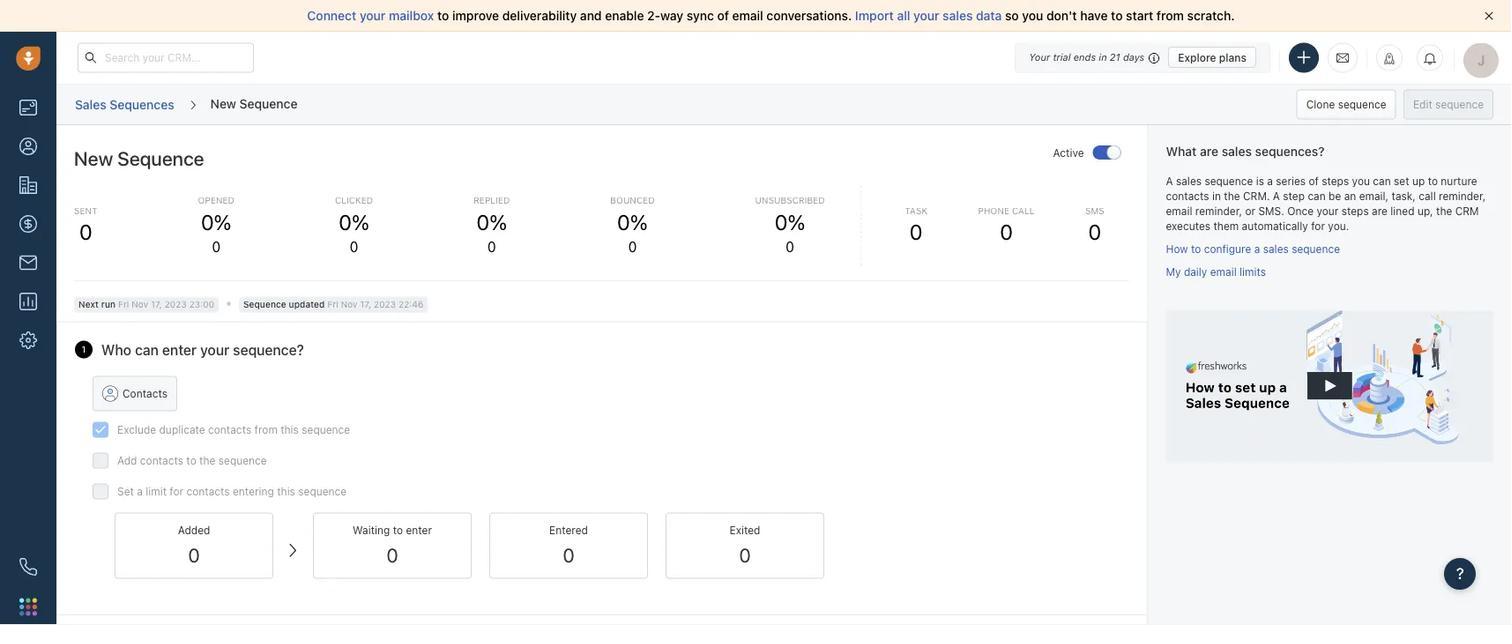 Task type: locate. For each thing, give the bounding box(es) containing it.
conversations.
[[767, 8, 852, 23]]

clone
[[1307, 98, 1335, 111]]

what's new image
[[1384, 52, 1396, 65]]

2 vertical spatial can
[[135, 341, 159, 358]]

executes
[[1166, 220, 1211, 232]]

next
[[78, 300, 99, 310]]

don't
[[1047, 8, 1077, 23]]

steps
[[1322, 175, 1350, 187], [1342, 205, 1369, 217]]

all
[[897, 8, 911, 23]]

2 horizontal spatial email
[[1211, 265, 1237, 278]]

% inside replied 0 % 0
[[490, 210, 507, 234]]

are down email,
[[1372, 205, 1388, 217]]

what are sales sequences?
[[1166, 144, 1325, 159]]

sms 0
[[1086, 205, 1105, 244]]

nurture
[[1441, 175, 1478, 187]]

2 horizontal spatial a
[[1268, 175, 1273, 187]]

crm.
[[1244, 190, 1270, 202]]

contacts up executes
[[1166, 190, 1210, 202]]

1 horizontal spatial you
[[1353, 175, 1370, 187]]

0
[[201, 210, 214, 234], [339, 210, 352, 234], [477, 210, 490, 234], [617, 210, 630, 234], [775, 210, 788, 234], [79, 220, 92, 244], [910, 220, 923, 244], [1000, 220, 1013, 244], [1089, 220, 1102, 244], [212, 239, 221, 255], [350, 239, 358, 255], [488, 239, 496, 255], [628, 239, 637, 255], [786, 239, 795, 255]]

a
[[1268, 175, 1273, 187], [1255, 243, 1261, 255], [137, 485, 143, 498]]

0 horizontal spatial a
[[1166, 175, 1173, 187]]

0 horizontal spatial a
[[137, 485, 143, 498]]

a down what
[[1166, 175, 1173, 187]]

email
[[732, 8, 764, 23], [1166, 205, 1193, 217], [1211, 265, 1237, 278]]

email down configure
[[1211, 265, 1237, 278]]

1 vertical spatial in
[[1213, 190, 1221, 202]]

who
[[101, 341, 131, 358]]

trial
[[1053, 52, 1071, 63]]

nov right run
[[132, 300, 148, 310]]

23:00
[[189, 300, 214, 310]]

1 vertical spatial a
[[1273, 190, 1281, 202]]

improve
[[452, 8, 499, 23]]

17, for 23:00
[[151, 300, 162, 310]]

steps up be
[[1322, 175, 1350, 187]]

connect your mailbox to improve deliverability and enable 2-way sync of email conversations. import all your sales data so you don't have to start from scratch.
[[307, 8, 1235, 23]]

1 horizontal spatial the
[[1224, 190, 1241, 202]]

sales inside a sales sequence is a series of steps you can set up to nurture contacts in the crm. a step can be an email, task, call reminder, email reminder, or sms. once your steps are lined up, the crm executes them automatically for you.
[[1176, 175, 1202, 187]]

fri for fri nov 17, 2023 23:00
[[118, 300, 129, 310]]

1 horizontal spatial from
[[1157, 8, 1184, 23]]

to right how
[[1191, 243, 1201, 255]]

0 vertical spatial the
[[1224, 190, 1241, 202]]

can left be
[[1308, 190, 1326, 202]]

2 % from the left
[[352, 210, 369, 234]]

1 horizontal spatial reminder,
[[1439, 190, 1486, 202]]

0 horizontal spatial email
[[732, 8, 764, 23]]

0 horizontal spatial are
[[1200, 144, 1219, 159]]

1 vertical spatial the
[[1437, 205, 1453, 217]]

1 horizontal spatial a
[[1273, 190, 1281, 202]]

limit
[[146, 485, 167, 498]]

how to configure a sales sequence link
[[1166, 243, 1341, 255]]

2 vertical spatial a
[[137, 485, 143, 498]]

for left you.
[[1312, 220, 1326, 232]]

or
[[1246, 205, 1256, 217]]

0 vertical spatial new
[[210, 96, 236, 111]]

1 2023 from the left
[[165, 300, 187, 310]]

contacts inside a sales sequence is a series of steps you can set up to nurture contacts in the crm. a step can be an email, task, call reminder, email reminder, or sms. once your steps are lined up, the crm executes them automatically for you.
[[1166, 190, 1210, 202]]

a sales sequence is a series of steps you can set up to nurture contacts in the crm. a step can be an email, task, call reminder, email reminder, or sms. once your steps are lined up, the crm executes them automatically for you.
[[1166, 175, 1486, 232]]

2 nov from the left
[[341, 300, 358, 310]]

email inside a sales sequence is a series of steps you can set up to nurture contacts in the crm. a step can be an email, task, call reminder, email reminder, or sms. once your steps are lined up, the crm executes them automatically for you.
[[1166, 205, 1193, 217]]

a up limits
[[1255, 243, 1261, 255]]

sent
[[74, 205, 98, 216]]

% down clicked at the left top of the page
[[352, 210, 369, 234]]

contacts
[[1166, 190, 1210, 202], [123, 387, 168, 400], [208, 423, 252, 436], [140, 454, 183, 467], [187, 485, 230, 498]]

0 vertical spatial reminder,
[[1439, 190, 1486, 202]]

contacts up "limit"
[[140, 454, 183, 467]]

0 inside phone call 0
[[1000, 220, 1013, 244]]

sales sequences link
[[74, 91, 175, 118]]

sales left data
[[943, 8, 973, 23]]

you up an
[[1353, 175, 1370, 187]]

your down be
[[1317, 205, 1339, 217]]

1 horizontal spatial fri
[[327, 300, 338, 310]]

of right series
[[1309, 175, 1319, 187]]

once
[[1288, 205, 1314, 217]]

nov for fri nov 17, 2023 23:00
[[132, 300, 148, 310]]

freshworks switcher image
[[19, 598, 37, 616]]

0 vertical spatial a
[[1268, 175, 1273, 187]]

you inside a sales sequence is a series of steps you can set up to nurture contacts in the crm. a step can be an email, task, call reminder, email reminder, or sms. once your steps are lined up, the crm executes them automatically for you.
[[1353, 175, 1370, 187]]

0 vertical spatial new sequence
[[210, 96, 298, 111]]

scratch.
[[1188, 8, 1235, 23]]

0 horizontal spatial the
[[199, 454, 216, 467]]

% inside opened 0 % 0
[[214, 210, 232, 234]]

sales down automatically
[[1264, 243, 1289, 255]]

explore plans
[[1178, 51, 1247, 63]]

phone
[[979, 205, 1010, 216]]

configure
[[1204, 243, 1252, 255]]

1 vertical spatial sequence
[[118, 146, 204, 169]]

are right what
[[1200, 144, 1219, 159]]

email,
[[1360, 190, 1389, 202]]

to right up
[[1428, 175, 1438, 187]]

sales down what
[[1176, 175, 1202, 187]]

daily
[[1184, 265, 1208, 278]]

a right the is
[[1268, 175, 1273, 187]]

1 horizontal spatial 17,
[[360, 300, 371, 310]]

new
[[210, 96, 236, 111], [74, 146, 113, 169]]

1 % from the left
[[214, 210, 232, 234]]

17,
[[151, 300, 162, 310], [360, 300, 371, 310]]

1 horizontal spatial a
[[1255, 243, 1261, 255]]

run
[[101, 300, 116, 310]]

duplicate
[[159, 423, 205, 436]]

1 horizontal spatial for
[[1312, 220, 1326, 232]]

the left the "crm."
[[1224, 190, 1241, 202]]

send email image
[[1337, 51, 1349, 65]]

to
[[437, 8, 449, 23], [1111, 8, 1123, 23], [1428, 175, 1438, 187], [1191, 243, 1201, 255], [186, 454, 196, 467]]

% down bounced
[[630, 210, 648, 234]]

0 vertical spatial a
[[1166, 175, 1173, 187]]

the
[[1224, 190, 1241, 202], [1437, 205, 1453, 217], [199, 454, 216, 467]]

a right the set
[[137, 485, 143, 498]]

0 horizontal spatial you
[[1022, 8, 1044, 23]]

0 vertical spatial for
[[1312, 220, 1326, 232]]

connect
[[307, 8, 357, 23]]

your left "mailbox"
[[360, 8, 386, 23]]

can right who
[[135, 341, 159, 358]]

1 vertical spatial this
[[277, 485, 295, 498]]

0 vertical spatial email
[[732, 8, 764, 23]]

2 fri from the left
[[327, 300, 338, 310]]

fri right "updated" in the left of the page
[[327, 300, 338, 310]]

contacts right duplicate
[[208, 423, 252, 436]]

1 horizontal spatial email
[[1166, 205, 1193, 217]]

1 fri from the left
[[118, 300, 129, 310]]

0 horizontal spatial new sequence
[[74, 146, 204, 169]]

fri right run
[[118, 300, 129, 310]]

17, for 22:46
[[360, 300, 371, 310]]

in left 21 at top
[[1099, 52, 1107, 63]]

0 vertical spatial from
[[1157, 8, 1184, 23]]

next run fri nov 17, 2023 23:00
[[78, 300, 214, 310]]

0 vertical spatial can
[[1373, 175, 1391, 187]]

0 horizontal spatial for
[[170, 485, 184, 498]]

email right sync
[[732, 8, 764, 23]]

0 horizontal spatial reminder,
[[1196, 205, 1243, 217]]

of
[[717, 8, 729, 23], [1309, 175, 1319, 187]]

lined
[[1391, 205, 1415, 217]]

4 % from the left
[[630, 210, 648, 234]]

sequence inside button
[[1338, 98, 1387, 111]]

contacts up exclude
[[123, 387, 168, 400]]

% for bounced 0 % 0
[[630, 210, 648, 234]]

for right "limit"
[[170, 485, 184, 498]]

new up sent
[[74, 146, 113, 169]]

0 horizontal spatial 17,
[[151, 300, 162, 310]]

% inside bounced 0 % 0
[[630, 210, 648, 234]]

3 % from the left
[[490, 210, 507, 234]]

explore
[[1178, 51, 1217, 63]]

1 nov from the left
[[132, 300, 148, 310]]

1 vertical spatial reminder,
[[1196, 205, 1243, 217]]

explore plans link
[[1169, 47, 1257, 68]]

1 17, from the left
[[151, 300, 162, 310]]

% inside the unsubscribed 0 % 0
[[788, 210, 806, 234]]

reminder, down nurture
[[1439, 190, 1486, 202]]

a up sms.
[[1273, 190, 1281, 202]]

set
[[117, 485, 134, 498]]

% for replied 0 % 0
[[490, 210, 507, 234]]

can up email,
[[1373, 175, 1391, 187]]

you.
[[1328, 220, 1350, 232]]

to down duplicate
[[186, 454, 196, 467]]

0 horizontal spatial new
[[74, 146, 113, 169]]

them
[[1214, 220, 1239, 232]]

the up set a limit for contacts entering this sequence
[[199, 454, 216, 467]]

your
[[360, 8, 386, 23], [914, 8, 940, 23], [1317, 205, 1339, 217], [200, 341, 229, 358]]

this right entering
[[277, 485, 295, 498]]

deliverability
[[502, 8, 577, 23]]

2 horizontal spatial can
[[1373, 175, 1391, 187]]

new sequence
[[210, 96, 298, 111], [74, 146, 204, 169]]

% inside 'clicked 0 % 0'
[[352, 210, 369, 234]]

for inside a sales sequence is a series of steps you can set up to nurture contacts in the crm. a step can be an email, task, call reminder, email reminder, or sms. once your steps are lined up, the crm executes them automatically for you.
[[1312, 220, 1326, 232]]

0 inside the sent 0
[[79, 220, 92, 244]]

% down opened
[[214, 210, 232, 234]]

entering
[[233, 485, 274, 498]]

1 horizontal spatial are
[[1372, 205, 1388, 217]]

1 vertical spatial can
[[1308, 190, 1326, 202]]

0 horizontal spatial in
[[1099, 52, 1107, 63]]

from right start
[[1157, 8, 1184, 23]]

% down replied
[[490, 210, 507, 234]]

in
[[1099, 52, 1107, 63], [1213, 190, 1221, 202]]

% down unsubscribed
[[788, 210, 806, 234]]

2023 left the 23:00
[[165, 300, 187, 310]]

new down search your crm... text field
[[210, 96, 236, 111]]

steps down an
[[1342, 205, 1369, 217]]

sequence
[[1338, 98, 1387, 111], [1205, 175, 1253, 187], [1292, 243, 1341, 255], [302, 423, 350, 436], [218, 454, 267, 467], [298, 485, 347, 498]]

1 vertical spatial are
[[1372, 205, 1388, 217]]

1 horizontal spatial new sequence
[[210, 96, 298, 111]]

1 horizontal spatial nov
[[341, 300, 358, 310]]

0 horizontal spatial nov
[[132, 300, 148, 310]]

2023 for 23:00
[[165, 300, 187, 310]]

sequence?
[[233, 341, 304, 358]]

series
[[1276, 175, 1306, 187]]

this down sequence?
[[281, 423, 299, 436]]

the right the up,
[[1437, 205, 1453, 217]]

of right sync
[[717, 8, 729, 23]]

your trial ends in 21 days
[[1029, 52, 1145, 63]]

2 2023 from the left
[[374, 300, 396, 310]]

2 17, from the left
[[360, 300, 371, 310]]

nov right "updated" in the left of the page
[[341, 300, 358, 310]]

opened
[[198, 195, 234, 205]]

2023 left 22:46
[[374, 300, 396, 310]]

0 vertical spatial steps
[[1322, 175, 1350, 187]]

you right so
[[1022, 8, 1044, 23]]

1 horizontal spatial of
[[1309, 175, 1319, 187]]

from up entering
[[254, 423, 278, 436]]

0 horizontal spatial can
[[135, 341, 159, 358]]

in inside a sales sequence is a series of steps you can set up to nurture contacts in the crm. a step can be an email, task, call reminder, email reminder, or sms. once your steps are lined up, the crm executes them automatically for you.
[[1213, 190, 1221, 202]]

a inside a sales sequence is a series of steps you can set up to nurture contacts in the crm. a step can be an email, task, call reminder, email reminder, or sms. once your steps are lined up, the crm executes them automatically for you.
[[1268, 175, 1273, 187]]

of inside a sales sequence is a series of steps you can set up to nurture contacts in the crm. a step can be an email, task, call reminder, email reminder, or sms. once your steps are lined up, the crm executes them automatically for you.
[[1309, 175, 1319, 187]]

how
[[1166, 243, 1188, 255]]

17, left 22:46
[[360, 300, 371, 310]]

reminder, up the them
[[1196, 205, 1243, 217]]

0 vertical spatial of
[[717, 8, 729, 23]]

phone call 0
[[979, 205, 1035, 244]]

5 % from the left
[[788, 210, 806, 234]]

connect your mailbox link
[[307, 8, 437, 23]]

1 vertical spatial of
[[1309, 175, 1319, 187]]

0 vertical spatial are
[[1200, 144, 1219, 159]]

0 horizontal spatial 2023
[[165, 300, 187, 310]]

1 vertical spatial you
[[1353, 175, 1370, 187]]

1 vertical spatial new sequence
[[74, 146, 204, 169]]

can
[[1373, 175, 1391, 187], [1308, 190, 1326, 202], [135, 341, 159, 358]]

1 horizontal spatial 2023
[[374, 300, 396, 310]]

2 vertical spatial the
[[199, 454, 216, 467]]

in up the them
[[1213, 190, 1221, 202]]

1 vertical spatial for
[[170, 485, 184, 498]]

1 vertical spatial from
[[254, 423, 278, 436]]

1 vertical spatial steps
[[1342, 205, 1369, 217]]

17, left the 23:00
[[151, 300, 162, 310]]

nov
[[132, 300, 148, 310], [341, 300, 358, 310]]

1 horizontal spatial in
[[1213, 190, 1221, 202]]

0 vertical spatial this
[[281, 423, 299, 436]]

phone element
[[11, 549, 46, 585]]

22:46
[[399, 300, 424, 310]]

for
[[1312, 220, 1326, 232], [170, 485, 184, 498]]

email up executes
[[1166, 205, 1193, 217]]

are inside a sales sequence is a series of steps you can set up to nurture contacts in the crm. a step can be an email, task, call reminder, email reminder, or sms. once your steps are lined up, the crm executes them automatically for you.
[[1372, 205, 1388, 217]]

21
[[1110, 52, 1121, 63]]

1 vertical spatial email
[[1166, 205, 1193, 217]]

1 vertical spatial new
[[74, 146, 113, 169]]

0 horizontal spatial fri
[[118, 300, 129, 310]]

fri
[[118, 300, 129, 310], [327, 300, 338, 310]]



Task type: describe. For each thing, give the bounding box(es) containing it.
sent 0
[[74, 205, 98, 244]]

import all your sales data link
[[855, 8, 1005, 23]]

enable
[[605, 8, 644, 23]]

2 vertical spatial email
[[1211, 265, 1237, 278]]

sequences?
[[1255, 144, 1325, 159]]

exclude
[[117, 423, 156, 436]]

to right "mailbox"
[[437, 8, 449, 23]]

1
[[82, 345, 86, 355]]

crm
[[1456, 205, 1480, 217]]

1 horizontal spatial can
[[1308, 190, 1326, 202]]

2 vertical spatial sequence
[[243, 300, 286, 310]]

enter
[[162, 341, 197, 358]]

1 vertical spatial a
[[1255, 243, 1261, 255]]

plans
[[1220, 51, 1247, 63]]

what
[[1166, 144, 1197, 159]]

and
[[580, 8, 602, 23]]

2 horizontal spatial the
[[1437, 205, 1453, 217]]

my
[[1166, 265, 1181, 278]]

contacts down add contacts to the sequence
[[187, 485, 230, 498]]

limits
[[1240, 265, 1266, 278]]

% for clicked 0 % 0
[[352, 210, 369, 234]]

0 vertical spatial in
[[1099, 52, 1107, 63]]

% for opened 0 % 0
[[214, 210, 232, 234]]

an
[[1345, 190, 1357, 202]]

clicked 0 % 0
[[335, 195, 373, 255]]

exclude duplicate contacts from this sequence
[[117, 423, 350, 436]]

start
[[1126, 8, 1154, 23]]

active
[[1053, 147, 1084, 159]]

to left start
[[1111, 8, 1123, 23]]

clicked
[[335, 195, 373, 205]]

0 inside sms 0
[[1089, 220, 1102, 244]]

0 vertical spatial you
[[1022, 8, 1044, 23]]

your right 'enter'
[[200, 341, 229, 358]]

phone image
[[19, 558, 37, 576]]

sms
[[1086, 205, 1105, 216]]

replied
[[474, 195, 510, 205]]

arrow right image
[[287, 541, 300, 560]]

have
[[1081, 8, 1108, 23]]

call
[[1419, 190, 1436, 202]]

days
[[1123, 52, 1145, 63]]

sms.
[[1259, 205, 1285, 217]]

clone sequence
[[1307, 98, 1387, 111]]

1 horizontal spatial new
[[210, 96, 236, 111]]

0 vertical spatial sequence
[[240, 96, 298, 111]]

sync
[[687, 8, 714, 23]]

replied 0 % 0
[[474, 195, 510, 255]]

set a limit for contacts entering this sequence
[[117, 485, 347, 498]]

how to configure a sales sequence
[[1166, 243, 1341, 255]]

task,
[[1392, 190, 1416, 202]]

automatically
[[1242, 220, 1309, 232]]

your
[[1029, 52, 1051, 63]]

opened 0 % 0
[[198, 195, 234, 255]]

my daily email limits
[[1166, 265, 1266, 278]]

task 0
[[905, 205, 928, 244]]

up
[[1413, 175, 1425, 187]]

step
[[1283, 190, 1305, 202]]

be
[[1329, 190, 1342, 202]]

nov for fri nov 17, 2023 22:46
[[341, 300, 358, 310]]

so
[[1005, 8, 1019, 23]]

unsubscribed 0 % 0
[[755, 195, 825, 255]]

bounced 0 % 0
[[611, 195, 655, 255]]

2-
[[647, 8, 661, 23]]

0 horizontal spatial of
[[717, 8, 729, 23]]

call
[[1012, 205, 1035, 216]]

add
[[117, 454, 137, 467]]

is
[[1256, 175, 1265, 187]]

% for unsubscribed 0 % 0
[[788, 210, 806, 234]]

way
[[661, 8, 684, 23]]

add contacts to the sequence
[[117, 454, 267, 467]]

0 inside the task 0
[[910, 220, 923, 244]]

clone sequence button
[[1297, 90, 1397, 120]]

your right all
[[914, 8, 940, 23]]

fri for fri nov 17, 2023 22:46
[[327, 300, 338, 310]]

up,
[[1418, 205, 1434, 217]]

sequences
[[110, 97, 174, 111]]

0 horizontal spatial from
[[254, 423, 278, 436]]

your inside a sales sequence is a series of steps you can set up to nurture contacts in the crm. a step can be an email, task, call reminder, email reminder, or sms. once your steps are lined up, the crm executes them automatically for you.
[[1317, 205, 1339, 217]]

sales
[[75, 97, 106, 111]]

Search your CRM... text field
[[78, 43, 254, 73]]

close image
[[1485, 11, 1494, 20]]

sales up the "crm."
[[1222, 144, 1252, 159]]

bounced
[[611, 195, 655, 205]]

who can enter your sequence?
[[101, 341, 304, 358]]

to inside a sales sequence is a series of steps you can set up to nurture contacts in the crm. a step can be an email, task, call reminder, email reminder, or sms. once your steps are lined up, the crm executes them automatically for you.
[[1428, 175, 1438, 187]]

data
[[976, 8, 1002, 23]]

task
[[905, 205, 928, 216]]

sales sequences
[[75, 97, 174, 111]]

ends
[[1074, 52, 1096, 63]]

2023 for 22:46
[[374, 300, 396, 310]]

sequence inside a sales sequence is a series of steps you can set up to nurture contacts in the crm. a step can be an email, task, call reminder, email reminder, or sms. once your steps are lined up, the crm executes them automatically for you.
[[1205, 175, 1253, 187]]

import
[[855, 8, 894, 23]]

mailbox
[[389, 8, 434, 23]]

updated
[[289, 300, 325, 310]]



Task type: vqa. For each thing, say whether or not it's contained in the screenshot.
New Sequence to the top
yes



